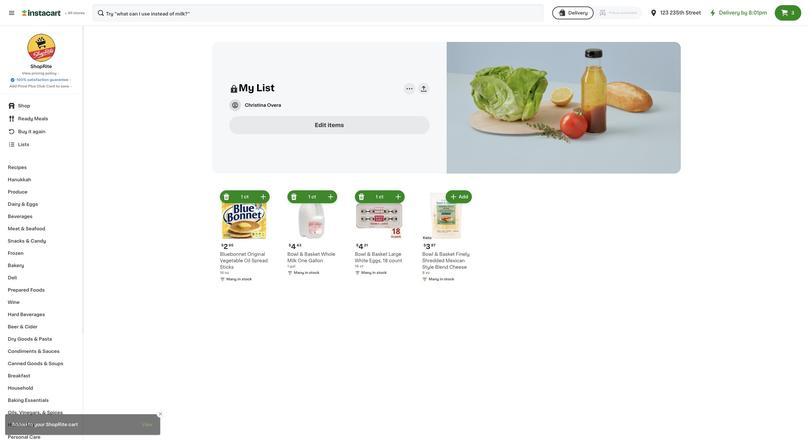 Task type: locate. For each thing, give the bounding box(es) containing it.
shoprite
[[30, 64, 52, 69], [46, 423, 67, 428]]

stock for mexican
[[444, 278, 455, 282]]

1 vertical spatial to
[[28, 423, 33, 428]]

bowl inside bowl & basket large white eggs, 18 count 18 ct
[[355, 252, 366, 257]]

lists
[[18, 143, 29, 147]]

bowl for bowl & basket large white eggs, 18 count
[[355, 252, 366, 257]]

dry goods & pasta link
[[4, 334, 79, 346]]

bowl inside bowl & basket finely shredded mexican style blend cheese 8 oz
[[423, 252, 434, 257]]

frozen link
[[4, 248, 79, 260]]

$ for bowl & basket finely shredded mexican style blend cheese
[[424, 244, 426, 248]]

18 down white
[[355, 265, 359, 269]]

oz inside bowl & basket finely shredded mexican style blend cheese 8 oz
[[426, 272, 430, 275]]

0 horizontal spatial 18
[[355, 265, 359, 269]]

dry goods & pasta
[[8, 337, 52, 342]]

baking essentials link
[[4, 395, 79, 407]]

1 right remove bowl & basket large white eggs, 18 count icon
[[376, 195, 378, 199]]

ct left increment quantity of bowl & basket large white eggs, 18 count image
[[379, 195, 384, 199]]

$ for bowl & basket whole milk one gallon
[[289, 244, 291, 248]]

ct left increment quantity of bowl & basket whole milk one gallon icon
[[312, 195, 316, 199]]

3
[[792, 11, 795, 15], [426, 244, 431, 251]]

& for bowl & basket large white eggs, 18 count 18 ct
[[367, 252, 371, 257]]

0 vertical spatial shoprite
[[30, 64, 52, 69]]

oz right the 16
[[225, 272, 229, 275]]

bowl up white
[[355, 252, 366, 257]]

eggs,
[[370, 259, 382, 263]]

2 horizontal spatial 1 ct
[[376, 195, 384, 199]]

& right meat
[[21, 227, 25, 231]]

& left soups
[[44, 362, 48, 367]]

style
[[423, 265, 434, 270]]

close toast image
[[158, 412, 163, 417]]

bakery link
[[4, 260, 79, 272]]

ct left increment quantity of bluebonnet original vegetable oil spread sticks image at the top left
[[244, 195, 249, 199]]

2
[[224, 244, 228, 251]]

1 horizontal spatial 18
[[383, 259, 388, 263]]

1 horizontal spatial delivery
[[720, 10, 741, 15]]

&
[[21, 202, 25, 207], [21, 227, 25, 231], [26, 239, 30, 244], [300, 252, 304, 257], [367, 252, 371, 257], [435, 252, 439, 257], [20, 325, 24, 330], [34, 337, 38, 342], [38, 350, 41, 354], [44, 362, 48, 367], [42, 411, 46, 416]]

oz right 8
[[426, 272, 430, 275]]

1 vertical spatial goods
[[27, 362, 43, 367]]

guarantee
[[50, 78, 68, 82]]

1 horizontal spatial 1 ct
[[309, 195, 316, 199]]

instacart logo image
[[22, 9, 61, 17]]

$ inside $ 4 21
[[356, 244, 359, 248]]

65
[[229, 244, 234, 248]]

many for one
[[294, 272, 304, 275]]

to down guarantee
[[56, 85, 60, 88]]

0 horizontal spatial basket
[[305, 252, 320, 257]]

cart
[[68, 423, 78, 428]]

many in stock down blend
[[429, 278, 455, 282]]

again
[[33, 130, 45, 134]]

snacks & candy
[[8, 239, 46, 244]]

shoprite up 'view pricing policy' link on the top of page
[[30, 64, 52, 69]]

many in stock down bluebonnet original vegetable oil spread sticks 16 oz
[[227, 278, 252, 282]]

beverages down dairy & eggs in the left top of the page
[[8, 215, 33, 219]]

1 ct left increment quantity of bowl & basket whole milk one gallon icon
[[309, 195, 316, 199]]

many down gal
[[294, 272, 304, 275]]

0 horizontal spatial oz
[[225, 272, 229, 275]]

beverages up cider
[[20, 313, 45, 317]]

beer
[[8, 325, 19, 330]]

1 horizontal spatial bowl
[[355, 252, 366, 257]]

2 1 ct from the left
[[309, 195, 316, 199]]

stock
[[309, 272, 320, 275], [377, 272, 387, 275], [242, 278, 252, 282], [444, 278, 455, 282]]

goods for dry
[[17, 337, 33, 342]]

$ left 43 on the left of page
[[289, 244, 291, 248]]

& up one
[[300, 252, 304, 257]]

1 horizontal spatial view
[[142, 423, 153, 428]]

0 horizontal spatial delivery
[[569, 11, 588, 15]]

canned
[[8, 362, 26, 367]]

100% satisfaction guarantee button
[[10, 76, 72, 83]]

product group
[[218, 189, 271, 289], [285, 189, 339, 289], [353, 189, 406, 289], [420, 189, 474, 289]]

2 horizontal spatial bowl
[[423, 252, 434, 257]]

& right "beer"
[[20, 325, 24, 330]]

3 $ from the left
[[356, 244, 359, 248]]

to left the your
[[28, 423, 33, 428]]

dairy & eggs
[[8, 202, 38, 207]]

view for view pricing policy
[[22, 72, 31, 75]]

1 left gal
[[288, 265, 289, 269]]

0 horizontal spatial add
[[9, 85, 17, 88]]

stores
[[73, 11, 85, 15]]

0 vertical spatial goods
[[17, 337, 33, 342]]

stock down bowl & basket large white eggs, 18 count 18 ct
[[377, 272, 387, 275]]

1 ct for large
[[376, 195, 384, 199]]

basket up mexican
[[440, 252, 455, 257]]

one
[[298, 259, 308, 263]]

16
[[220, 272, 224, 275]]

0 horizontal spatial 3
[[426, 244, 431, 251]]

delivery inside button
[[569, 11, 588, 15]]

many in stock down eggs,
[[362, 272, 387, 275]]

2 $ from the left
[[289, 244, 291, 248]]

0 vertical spatial view
[[22, 72, 31, 75]]

cheese
[[450, 265, 467, 270]]

care inside "link"
[[24, 423, 36, 428]]

goods down condiments & sauces
[[27, 362, 43, 367]]

personal care link
[[4, 432, 79, 441]]

3 bowl from the left
[[423, 252, 434, 257]]

1 ct left increment quantity of bowl & basket large white eggs, 18 count image
[[376, 195, 384, 199]]

0 vertical spatial 3
[[792, 11, 795, 15]]

2 basket from the left
[[372, 252, 388, 257]]

bowl down $ 3 87 in the right of the page
[[423, 252, 434, 257]]

many down white
[[362, 272, 372, 275]]

None search field
[[92, 4, 544, 22]]

123 235th street
[[661, 10, 702, 15]]

view inside button
[[142, 423, 153, 428]]

& left eggs
[[21, 202, 25, 207]]

2 horizontal spatial basket
[[440, 252, 455, 257]]

1 horizontal spatial 3
[[792, 11, 795, 15]]

& left candy
[[26, 239, 30, 244]]

stock down bluebonnet original vegetable oil spread sticks 16 oz
[[242, 278, 252, 282]]

1 vertical spatial care
[[29, 436, 40, 440]]

in down one
[[305, 272, 309, 275]]

snacks & candy link
[[4, 235, 79, 248]]

& inside bowl & basket whole milk one gallon 1 gal
[[300, 252, 304, 257]]

candy
[[31, 239, 46, 244]]

1 oz from the left
[[225, 272, 229, 275]]

3 1 ct from the left
[[376, 195, 384, 199]]

breakfast link
[[4, 370, 79, 383]]

& inside bowl & basket large white eggs, 18 count 18 ct
[[367, 252, 371, 257]]

$ 4 43
[[289, 244, 302, 251]]

stock down blend
[[444, 278, 455, 282]]

care down the your
[[29, 436, 40, 440]]

ct
[[244, 195, 249, 199], [312, 195, 316, 199], [379, 195, 384, 199], [360, 265, 364, 269]]

0 horizontal spatial 1 ct
[[241, 195, 249, 199]]

bowl & basket large white eggs, 18 count 18 ct
[[355, 252, 403, 269]]

plus
[[28, 85, 36, 88]]

3 basket from the left
[[440, 252, 455, 257]]

0 vertical spatial care
[[24, 423, 36, 428]]

1 right remove bluebonnet original vegetable oil spread sticks icon on the top of the page
[[241, 195, 243, 199]]

$ 4 21
[[356, 244, 368, 251]]

Search field
[[93, 5, 544, 21]]

1 vertical spatial view
[[142, 423, 153, 428]]

basket for eggs,
[[372, 252, 388, 257]]

in down blend
[[440, 278, 444, 282]]

& left sauces
[[38, 350, 41, 354]]

4 product group from the left
[[420, 189, 474, 289]]

household link
[[4, 383, 79, 395]]

1
[[241, 195, 243, 199], [309, 195, 311, 199], [376, 195, 378, 199], [288, 265, 289, 269]]

milk
[[288, 259, 297, 263]]

123
[[661, 10, 669, 15]]

ct for whole
[[312, 195, 316, 199]]

4 left 21
[[359, 244, 364, 251]]

oils, vinegars, & spices
[[8, 411, 63, 416]]

87
[[431, 244, 436, 248]]

your
[[34, 423, 45, 428]]

many in stock for one
[[294, 272, 320, 275]]

in for sticks
[[238, 278, 241, 282]]

condiments
[[8, 350, 37, 354]]

shoprite down spices at the bottom of page
[[46, 423, 67, 428]]

1 horizontal spatial add
[[459, 195, 469, 199]]

1 $ from the left
[[221, 244, 224, 248]]

care
[[24, 423, 36, 428], [29, 436, 40, 440]]

2 product group from the left
[[285, 189, 339, 289]]

0 vertical spatial 18
[[383, 259, 388, 263]]

0 vertical spatial beverages
[[8, 215, 33, 219]]

vinegars,
[[19, 411, 41, 416]]

beer & cider
[[8, 325, 38, 330]]

delivery by 8:01pm
[[720, 10, 768, 15]]

list
[[257, 83, 275, 93]]

edit items button
[[230, 116, 430, 134]]

& left spices at the bottom of page
[[42, 411, 46, 416]]

in down eggs,
[[373, 272, 376, 275]]

& inside bowl & basket finely shredded mexican style blend cheese 8 oz
[[435, 252, 439, 257]]

$ down keto
[[424, 244, 426, 248]]

2 4 from the left
[[359, 244, 364, 251]]

1 vertical spatial add
[[459, 195, 469, 199]]

8:01pm
[[749, 10, 768, 15]]

add inside button
[[459, 195, 469, 199]]

edit
[[315, 123, 327, 128]]

increment quantity of bowl & basket large white eggs, 18 count image
[[395, 193, 402, 201]]

1 vertical spatial beverages
[[20, 313, 45, 317]]

basket inside bowl & basket large white eggs, 18 count 18 ct
[[372, 252, 388, 257]]

2 oz from the left
[[426, 272, 430, 275]]

1 right the remove bowl & basket whole milk one gallon icon
[[309, 195, 311, 199]]

spices
[[47, 411, 63, 416]]

0 horizontal spatial 4
[[291, 244, 296, 251]]

many in stock down one
[[294, 272, 320, 275]]

0 vertical spatial to
[[56, 85, 60, 88]]

in for one
[[305, 272, 309, 275]]

0 vertical spatial add
[[9, 85, 17, 88]]

all
[[68, 11, 72, 15]]

basket inside bowl & basket finely shredded mexican style blend cheese 8 oz
[[440, 252, 455, 257]]

1 ct left increment quantity of bluebonnet original vegetable oil spread sticks image at the top left
[[241, 195, 249, 199]]

1 vertical spatial 3
[[426, 244, 431, 251]]

whole
[[321, 252, 336, 257]]

4 left 43 on the left of page
[[291, 244, 296, 251]]

1 bowl from the left
[[288, 252, 299, 257]]

1 for whole
[[309, 195, 311, 199]]

basket up gallon
[[305, 252, 320, 257]]

18 right eggs,
[[383, 259, 388, 263]]

bowl up milk on the bottom of page
[[288, 252, 299, 257]]

many in stock for sticks
[[227, 278, 252, 282]]

many down the sticks
[[227, 278, 237, 282]]

1 horizontal spatial 4
[[359, 244, 364, 251]]

1 for oil
[[241, 195, 243, 199]]

many in stock for eggs,
[[362, 272, 387, 275]]

many in stock
[[294, 272, 320, 275], [362, 272, 387, 275], [227, 278, 252, 282], [429, 278, 455, 282]]

many down style
[[429, 278, 439, 282]]

0 horizontal spatial bowl
[[288, 252, 299, 257]]

& up shredded
[[435, 252, 439, 257]]

ct down white
[[360, 265, 364, 269]]

add
[[9, 85, 17, 88], [459, 195, 469, 199]]

$ inside $ 4 43
[[289, 244, 291, 248]]

remove bowl & basket whole milk one gallon image
[[290, 193, 298, 201]]

care for health care
[[24, 423, 36, 428]]

$ left 21
[[356, 244, 359, 248]]

health care
[[8, 423, 36, 428]]

1 horizontal spatial basket
[[372, 252, 388, 257]]

1 4 from the left
[[291, 244, 296, 251]]

1 1 ct from the left
[[241, 195, 249, 199]]

$ inside $ 3 87
[[424, 244, 426, 248]]

shoprite inside 'link'
[[30, 64, 52, 69]]

1 basket from the left
[[305, 252, 320, 257]]

delivery
[[720, 10, 741, 15], [569, 11, 588, 15]]

& for beer & cider
[[20, 325, 24, 330]]

4
[[291, 244, 296, 251], [359, 244, 364, 251]]

stock for eggs,
[[377, 272, 387, 275]]

oz
[[225, 272, 229, 275], [426, 272, 430, 275]]

bluebonnet
[[220, 252, 246, 257]]

$ 3 87
[[424, 244, 436, 251]]

beverages
[[8, 215, 33, 219], [20, 313, 45, 317]]

0 horizontal spatial to
[[28, 423, 33, 428]]

bowl inside bowl & basket whole milk one gallon 1 gal
[[288, 252, 299, 257]]

basket inside bowl & basket whole milk one gallon 1 gal
[[305, 252, 320, 257]]

care down vinegars,
[[24, 423, 36, 428]]

& up eggs,
[[367, 252, 371, 257]]

in down bluebonnet original vegetable oil spread sticks 16 oz
[[238, 278, 241, 282]]

basket up eggs,
[[372, 252, 388, 257]]

goods down beer & cider
[[17, 337, 33, 342]]

18
[[383, 259, 388, 263], [355, 265, 359, 269]]

beverages inside beverages link
[[8, 215, 33, 219]]

ct inside bowl & basket large white eggs, 18 count 18 ct
[[360, 265, 364, 269]]

eggs
[[26, 202, 38, 207]]

0 horizontal spatial view
[[22, 72, 31, 75]]

4 $ from the left
[[424, 244, 426, 248]]

2 bowl from the left
[[355, 252, 366, 257]]

ready
[[18, 117, 33, 121]]

remove bluebonnet original vegetable oil spread sticks image
[[223, 193, 230, 201]]

soups
[[49, 362, 63, 367]]

service type group
[[553, 6, 643, 19]]

1 horizontal spatial oz
[[426, 272, 430, 275]]

1 product group from the left
[[218, 189, 271, 289]]

& for bowl & basket finely shredded mexican style blend cheese 8 oz
[[435, 252, 439, 257]]

stock down gallon
[[309, 272, 320, 275]]

$ inside $ 2 65
[[221, 244, 224, 248]]

$ left 65
[[221, 244, 224, 248]]



Task type: describe. For each thing, give the bounding box(es) containing it.
hard
[[8, 313, 19, 317]]

oils, vinegars, & spices link
[[4, 407, 79, 420]]

shoprite logo image
[[27, 34, 55, 62]]

price
[[18, 85, 27, 88]]

view pricing policy
[[22, 72, 57, 75]]

remove bowl & basket large white eggs, 18 count image
[[358, 193, 365, 201]]

3 inside button
[[792, 11, 795, 15]]

condiments & sauces
[[8, 350, 60, 354]]

mexican
[[446, 259, 465, 263]]

1 ct for oil
[[241, 195, 249, 199]]

keto
[[423, 237, 432, 240]]

christina
[[245, 103, 266, 107]]

health care link
[[4, 420, 79, 432]]

many in stock for mexican
[[429, 278, 455, 282]]

canned goods & soups link
[[4, 358, 79, 370]]

basket for mexican
[[440, 252, 455, 257]]

bowl & basket finely shredded mexican style blend cheese 8 oz
[[423, 252, 470, 275]]

1 ct for whole
[[309, 195, 316, 199]]

white
[[355, 259, 368, 263]]

& for dairy & eggs
[[21, 202, 25, 207]]

vegetable
[[220, 259, 243, 263]]

meat
[[8, 227, 20, 231]]

many for mexican
[[429, 278, 439, 282]]

bowl for bowl & basket whole milk one gallon
[[288, 252, 299, 257]]

bowl for bowl & basket finely shredded mexican style blend cheese
[[423, 252, 434, 257]]

it
[[28, 130, 32, 134]]

beer & cider link
[[4, 321, 79, 334]]

personal care
[[8, 436, 40, 440]]

product group containing 2
[[218, 189, 271, 289]]

$ 2 65
[[221, 244, 234, 251]]

wine
[[8, 301, 20, 305]]

deli
[[8, 276, 17, 281]]

bowl & basket whole milk one gallon 1 gal
[[288, 252, 336, 269]]

product group containing 3
[[420, 189, 474, 289]]

add button
[[447, 191, 472, 203]]

increment quantity of bowl & basket whole milk one gallon image
[[327, 193, 335, 201]]

buy
[[18, 130, 27, 134]]

beverages inside hard beverages link
[[20, 313, 45, 317]]

add for add
[[459, 195, 469, 199]]

delivery by 8:01pm link
[[709, 9, 768, 17]]

increment quantity of bluebonnet original vegetable oil spread sticks image
[[260, 193, 267, 201]]

& for condiments & sauces
[[38, 350, 41, 354]]

satisfaction
[[27, 78, 49, 82]]

breakfast
[[8, 374, 30, 379]]

ready meals
[[18, 117, 48, 121]]

seafood
[[26, 227, 45, 231]]

in for mexican
[[440, 278, 444, 282]]

baking
[[8, 399, 24, 403]]

beverages link
[[4, 211, 79, 223]]

add for add price plus club card to save
[[9, 85, 17, 88]]

4 for bowl & basket whole milk one gallon
[[291, 244, 296, 251]]

pricing
[[32, 72, 44, 75]]

my
[[239, 83, 254, 93]]

in for eggs,
[[373, 272, 376, 275]]

100% satisfaction guarantee
[[17, 78, 68, 82]]

delivery for delivery by 8:01pm
[[720, 10, 741, 15]]

1 vertical spatial shoprite
[[46, 423, 67, 428]]

street
[[686, 10, 702, 15]]

view for view
[[142, 423, 153, 428]]

& for snacks & candy
[[26, 239, 30, 244]]

delivery for delivery
[[569, 11, 588, 15]]

pasta
[[39, 337, 52, 342]]

shop link
[[4, 100, 79, 112]]

dairy
[[8, 202, 20, 207]]

condiments & sauces link
[[4, 346, 79, 358]]

basket for one
[[305, 252, 320, 257]]

shredded
[[423, 259, 445, 263]]

canned goods & soups
[[8, 362, 63, 367]]

frozen
[[8, 251, 24, 256]]

view button
[[138, 419, 156, 432]]

spread
[[252, 259, 268, 263]]

4 for bowl & basket large white eggs, 18 count
[[359, 244, 364, 251]]

produce link
[[4, 186, 79, 198]]

many for eggs,
[[362, 272, 372, 275]]

3 button
[[775, 5, 802, 21]]

stock for sticks
[[242, 278, 252, 282]]

my list
[[239, 83, 275, 93]]

christina overa
[[245, 103, 281, 107]]

produce
[[8, 190, 27, 195]]

8
[[423, 272, 425, 275]]

goods for canned
[[27, 362, 43, 367]]

view pricing policy link
[[22, 71, 60, 76]]

gallon
[[309, 259, 323, 263]]

hard beverages link
[[4, 309, 79, 321]]

1 inside bowl & basket whole milk one gallon 1 gal
[[288, 265, 289, 269]]

oz inside bluebonnet original vegetable oil spread sticks 16 oz
[[225, 272, 229, 275]]

club
[[37, 85, 45, 88]]

& left pasta
[[34, 337, 38, 342]]

added to your shoprite cart
[[12, 423, 78, 428]]

1 for large
[[376, 195, 378, 199]]

3 product group from the left
[[353, 189, 406, 289]]

recipes
[[8, 166, 27, 170]]

gal
[[290, 265, 296, 269]]

policy
[[45, 72, 57, 75]]

bakery
[[8, 264, 24, 268]]

blend
[[435, 265, 449, 270]]

1 vertical spatial 18
[[355, 265, 359, 269]]

large
[[389, 252, 402, 257]]

3 inside product group
[[426, 244, 431, 251]]

1 horizontal spatial to
[[56, 85, 60, 88]]

meals
[[34, 117, 48, 121]]

health
[[8, 423, 23, 428]]

personal
[[8, 436, 28, 440]]

$ for bluebonnet original vegetable oil spread sticks
[[221, 244, 224, 248]]

shoprite link
[[27, 34, 55, 70]]

added
[[12, 423, 27, 428]]

lists link
[[4, 138, 79, 151]]

finely
[[456, 252, 470, 257]]

$ for bowl & basket large white eggs, 18 count
[[356, 244, 359, 248]]

deli link
[[4, 272, 79, 284]]

save
[[61, 85, 69, 88]]

ct for oil
[[244, 195, 249, 199]]

delivery button
[[553, 6, 594, 19]]

bluebonnet original vegetable oil spread sticks 16 oz
[[220, 252, 268, 275]]

& for bowl & basket whole milk one gallon 1 gal
[[300, 252, 304, 257]]

prepared
[[8, 288, 29, 293]]

meat & seafood
[[8, 227, 45, 231]]

sauces
[[42, 350, 60, 354]]

edit items
[[315, 123, 344, 128]]

many for sticks
[[227, 278, 237, 282]]

baking essentials
[[8, 399, 49, 403]]

care for personal care
[[29, 436, 40, 440]]

card
[[46, 85, 55, 88]]

100%
[[17, 78, 26, 82]]

& for meat & seafood
[[21, 227, 25, 231]]

recipes link
[[4, 162, 79, 174]]

ct for large
[[379, 195, 384, 199]]

stock for one
[[309, 272, 320, 275]]



Task type: vqa. For each thing, say whether or not it's contained in the screenshot.
get
no



